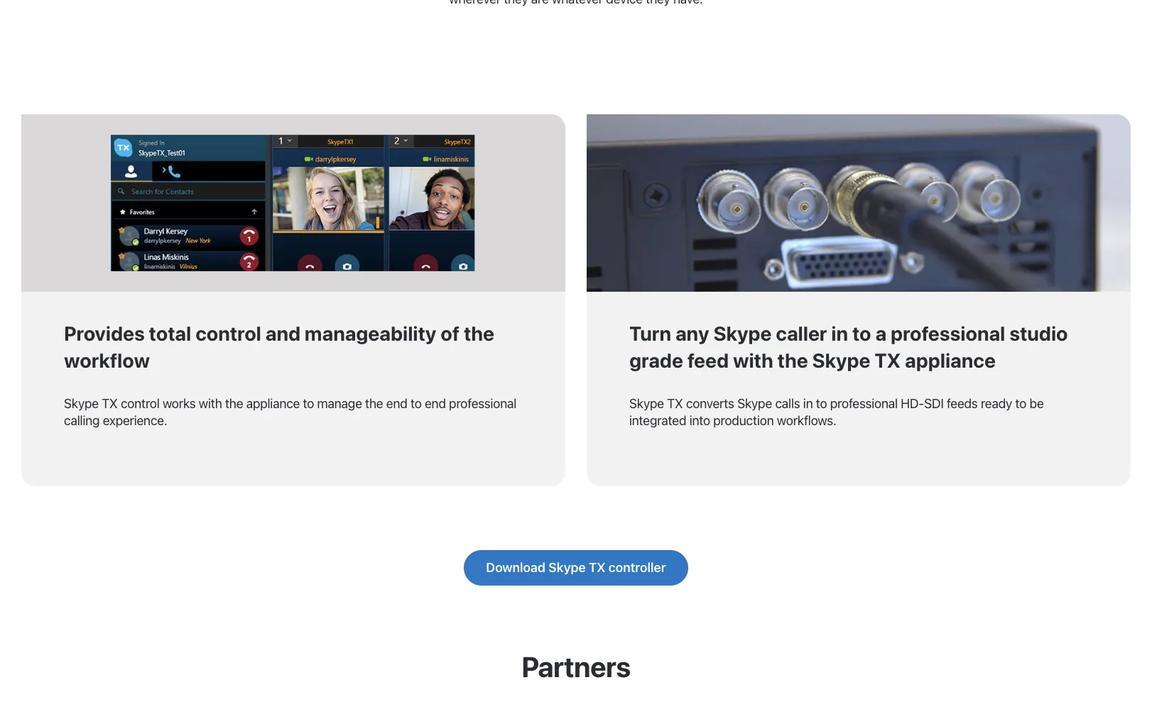 Task type: locate. For each thing, give the bounding box(es) containing it.
0 horizontal spatial end
[[386, 396, 407, 411]]

in inside skype tx converts skype calls in to professional hd-sdi feeds ready to be integrated into production workflows.
[[803, 396, 813, 411]]

turn
[[629, 322, 671, 345]]

in inside turn any skype caller in to a professional studio grade feed with the skype tx appliance
[[831, 322, 848, 345]]

tx up integrated
[[667, 396, 683, 411]]

sdi
[[924, 396, 944, 411]]

manageability
[[305, 322, 436, 345]]

the right of
[[464, 322, 494, 345]]

1 end from the left
[[386, 396, 407, 411]]

1 horizontal spatial with
[[733, 349, 773, 372]]

professional inside skype tx converts skype calls in to professional hd-sdi feeds ready to be integrated into production workflows.
[[830, 396, 898, 411]]

feeds
[[947, 396, 978, 411]]

professional
[[891, 322, 1006, 345], [449, 396, 517, 411], [830, 396, 898, 411]]

production
[[713, 413, 774, 428]]

skype tx converts skype calls in to professional hd-sdi feeds ready to be integrated into production workflows.
[[629, 396, 1044, 428]]

be
[[1030, 396, 1044, 411]]

1 vertical spatial with
[[199, 396, 222, 411]]

with right feed
[[733, 349, 773, 372]]

0 horizontal spatial control
[[121, 396, 160, 411]]

1 horizontal spatial end
[[425, 396, 446, 411]]

tx inside skype tx converts skype calls in to professional hd-sdi feeds ready to be integrated into production workflows.
[[667, 396, 683, 411]]

skype up integrated
[[629, 396, 664, 411]]

professional for tx
[[891, 322, 1006, 345]]

in
[[831, 322, 848, 345], [803, 396, 813, 411]]

download skype tx controller
[[486, 560, 666, 575]]

0 horizontal spatial appliance
[[246, 396, 300, 411]]

appliance down provides total control and manageability of the workflow
[[246, 396, 300, 411]]

skype
[[714, 322, 772, 345], [812, 349, 871, 372], [64, 396, 99, 411], [629, 396, 664, 411], [738, 396, 772, 411], [549, 560, 586, 575]]

1 vertical spatial appliance
[[246, 396, 300, 411]]

with
[[733, 349, 773, 372], [199, 396, 222, 411]]

workflows.
[[777, 413, 837, 428]]

tx
[[875, 349, 901, 372], [102, 396, 118, 411], [667, 396, 683, 411], [589, 560, 606, 575]]

with inside skype tx control works with the appliance to manage the end to end professional calling experience.
[[199, 396, 222, 411]]

1 horizontal spatial control
[[196, 322, 261, 345]]

to inside turn any skype caller in to a professional studio grade feed with the skype tx appliance
[[852, 322, 871, 345]]

end
[[386, 396, 407, 411], [425, 396, 446, 411]]

to
[[852, 322, 871, 345], [303, 396, 314, 411], [411, 396, 422, 411], [816, 396, 827, 411], [1016, 396, 1027, 411]]

0 horizontal spatial with
[[199, 396, 222, 411]]

in up workflows.
[[803, 396, 813, 411]]

integrated
[[629, 413, 686, 428]]

the inside turn any skype caller in to a professional studio grade feed with the skype tx appliance
[[778, 349, 808, 372]]

control inside provides total control and manageability of the workflow
[[196, 322, 261, 345]]

download skype tx controller link
[[464, 551, 688, 586]]

hd-
[[901, 396, 924, 411]]

control left and
[[196, 322, 261, 345]]

appliance up feeds
[[905, 349, 996, 372]]

1 vertical spatial control
[[121, 396, 160, 411]]

1 horizontal spatial in
[[831, 322, 848, 345]]

the
[[464, 322, 494, 345], [778, 349, 808, 372], [225, 396, 243, 411], [365, 396, 383, 411]]

0 vertical spatial control
[[196, 322, 261, 345]]

ready
[[981, 396, 1012, 411]]

control up experience.
[[121, 396, 160, 411]]

provides
[[64, 322, 145, 345]]

experience.
[[103, 413, 167, 428]]

1 horizontal spatial appliance
[[905, 349, 996, 372]]

feed
[[688, 349, 729, 372]]

professional inside turn any skype caller in to a professional studio grade feed with the skype tx appliance
[[891, 322, 1006, 345]]

1 vertical spatial in
[[803, 396, 813, 411]]

in right caller
[[831, 322, 848, 345]]

tx inside turn any skype caller in to a professional studio grade feed with the skype tx appliance
[[875, 349, 901, 372]]

control inside skype tx control works with the appliance to manage the end to end professional calling experience.
[[121, 396, 160, 411]]

tx down a
[[875, 349, 901, 372]]

0 vertical spatial appliance
[[905, 349, 996, 372]]

skype right download
[[549, 560, 586, 575]]

the down caller
[[778, 349, 808, 372]]

total
[[149, 322, 191, 345]]

a
[[876, 322, 887, 345]]

skype up feed
[[714, 322, 772, 345]]

into
[[690, 413, 710, 428]]

0 vertical spatial with
[[733, 349, 773, 372]]

0 vertical spatial in
[[831, 322, 848, 345]]

appliance inside skype tx control works with the appliance to manage the end to end professional calling experience.
[[246, 396, 300, 411]]

partners
[[522, 650, 631, 683]]

provides total control and manageability of the workflow
[[64, 322, 494, 372]]

0 horizontal spatial in
[[803, 396, 813, 411]]

skype up calling
[[64, 396, 99, 411]]

with right works
[[199, 396, 222, 411]]

skype inside download skype tx controller link
[[549, 560, 586, 575]]

tx up experience.
[[102, 396, 118, 411]]

appliance
[[905, 349, 996, 372], [246, 396, 300, 411]]

skype up production
[[738, 396, 772, 411]]

control
[[196, 322, 261, 345], [121, 396, 160, 411]]



Task type: vqa. For each thing, say whether or not it's contained in the screenshot.
professional for TX
yes



Task type: describe. For each thing, give the bounding box(es) containing it.
works
[[163, 396, 196, 411]]

appliance inside turn any skype caller in to a professional studio grade feed with the skype tx appliance
[[905, 349, 996, 372]]

tx inside skype tx control works with the appliance to manage the end to end professional calling experience.
[[102, 396, 118, 411]]

calls
[[775, 396, 800, 411]]

turn any skype caller in to a professional studio grade feed with the skype tx appliance
[[629, 322, 1068, 372]]

skype inside skype tx control works with the appliance to manage the end to end professional calling experience.
[[64, 396, 99, 411]]

professional for integrated
[[830, 396, 898, 411]]

2 end from the left
[[425, 396, 446, 411]]

controller
[[609, 560, 666, 575]]

the right manage
[[365, 396, 383, 411]]

control for works
[[121, 396, 160, 411]]

studio
[[1010, 322, 1068, 345]]

and
[[266, 322, 301, 345]]

skype tx control works with the appliance to manage the end to end professional calling experience.
[[64, 396, 517, 428]]

any
[[676, 322, 709, 345]]

download
[[486, 560, 546, 575]]

workflow
[[64, 349, 150, 372]]

converts
[[686, 396, 734, 411]]

the right works
[[225, 396, 243, 411]]

control for and
[[196, 322, 261, 345]]

caller
[[776, 322, 827, 345]]

skype down caller
[[812, 349, 871, 372]]

professional inside skype tx control works with the appliance to manage the end to end professional calling experience.
[[449, 396, 517, 411]]

grade
[[629, 349, 683, 372]]

calling
[[64, 413, 100, 428]]

manage
[[317, 396, 362, 411]]

with inside turn any skype caller in to a professional studio grade feed with the skype tx appliance
[[733, 349, 773, 372]]

of
[[441, 322, 460, 345]]

the inside provides total control and manageability of the workflow
[[464, 322, 494, 345]]

tx left controller
[[589, 560, 606, 575]]



